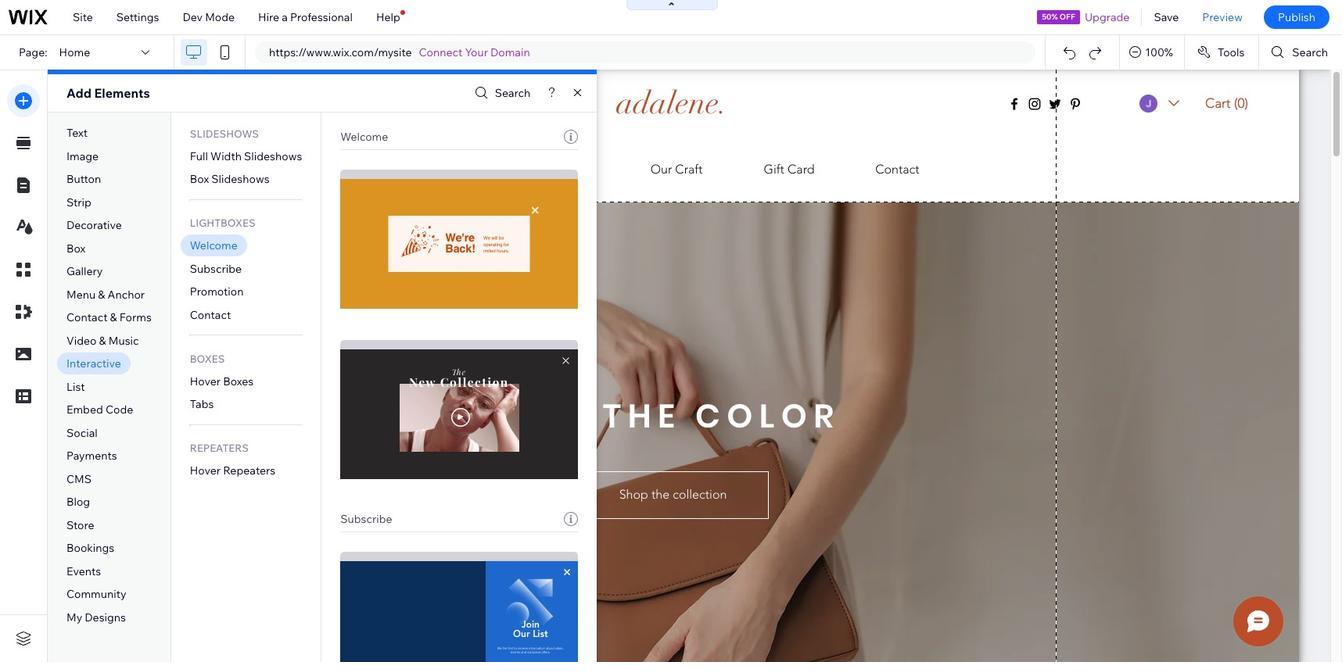 Task type: vqa. For each thing, say whether or not it's contained in the screenshot.
"My Designs"
yes



Task type: locate. For each thing, give the bounding box(es) containing it.
0 horizontal spatial box
[[67, 242, 86, 256]]

slideshows
[[190, 127, 259, 140], [244, 149, 302, 163], [212, 172, 270, 186]]

0 vertical spatial box
[[190, 172, 209, 186]]

search
[[1293, 45, 1329, 59], [495, 86, 531, 100]]

box up gallery
[[67, 242, 86, 256]]

a
[[282, 10, 288, 24]]

settings
[[116, 10, 159, 24]]

&
[[98, 288, 105, 302], [110, 311, 117, 325], [99, 334, 106, 348]]

1 vertical spatial repeaters
[[223, 464, 276, 478]]

& for contact
[[110, 311, 117, 325]]

payments
[[67, 449, 117, 464]]

0 horizontal spatial welcome
[[190, 239, 238, 253]]

2 vertical spatial &
[[99, 334, 106, 348]]

contact & forms
[[67, 311, 152, 325]]

1 vertical spatial welcome
[[190, 239, 238, 253]]

1 vertical spatial search
[[495, 86, 531, 100]]

slideshows up "width"
[[190, 127, 259, 140]]

0 vertical spatial &
[[98, 288, 105, 302]]

1 horizontal spatial search
[[1293, 45, 1329, 59]]

embed code
[[67, 403, 133, 417]]

home
[[59, 45, 90, 59]]

lightboxes
[[190, 217, 256, 230]]

elements
[[94, 85, 150, 101]]

connect
[[419, 45, 463, 59]]

hover for hover repeaters
[[190, 464, 221, 478]]

1 horizontal spatial contact
[[190, 308, 231, 322]]

50% off
[[1042, 12, 1076, 22]]

https://www.wix.com/mysite
[[269, 45, 412, 59]]

contact down promotion
[[190, 308, 231, 322]]

1 vertical spatial &
[[110, 311, 117, 325]]

video
[[67, 334, 97, 348]]

contact
[[190, 308, 231, 322], [67, 311, 108, 325]]

1 vertical spatial hover
[[190, 464, 221, 478]]

forms
[[120, 311, 152, 325]]

slideshows down full width slideshows at the top left of page
[[212, 172, 270, 186]]

code
[[106, 403, 133, 417]]

music
[[109, 334, 139, 348]]

boxes
[[190, 353, 225, 365], [223, 375, 254, 389]]

list
[[67, 380, 85, 394]]

community
[[67, 588, 126, 602]]

hover down the tabs
[[190, 464, 221, 478]]

designs
[[85, 611, 126, 625]]

box
[[190, 172, 209, 186], [67, 242, 86, 256]]

0 horizontal spatial search button
[[471, 82, 531, 104]]

box down full
[[190, 172, 209, 186]]

contact up video
[[67, 311, 108, 325]]

0 vertical spatial welcome
[[341, 130, 388, 144]]

your
[[465, 45, 488, 59]]

0 vertical spatial search button
[[1260, 35, 1343, 70]]

1 horizontal spatial box
[[190, 172, 209, 186]]

site
[[73, 10, 93, 24]]

professional
[[290, 10, 353, 24]]

2 hover from the top
[[190, 464, 221, 478]]

save button
[[1143, 0, 1191, 34]]

help
[[376, 10, 400, 24]]

1 vertical spatial subscribe
[[341, 513, 392, 527]]

0 horizontal spatial subscribe
[[190, 262, 242, 276]]

video & music
[[67, 334, 139, 348]]

hover repeaters
[[190, 464, 276, 478]]

dev mode
[[183, 10, 235, 24]]

& right video
[[99, 334, 106, 348]]

search down domain
[[495, 86, 531, 100]]

0 vertical spatial search
[[1293, 45, 1329, 59]]

search button down publish
[[1260, 35, 1343, 70]]

0 horizontal spatial contact
[[67, 311, 108, 325]]

hover
[[190, 375, 221, 389], [190, 464, 221, 478]]

search button
[[1260, 35, 1343, 70], [471, 82, 531, 104]]

hover up the tabs
[[190, 375, 221, 389]]

search down the publish button
[[1293, 45, 1329, 59]]

add elements
[[67, 85, 150, 101]]

publish button
[[1265, 5, 1330, 29]]

upgrade
[[1085, 10, 1130, 24]]

1 vertical spatial box
[[67, 242, 86, 256]]

0 vertical spatial hover
[[190, 375, 221, 389]]

promotion
[[190, 285, 244, 299]]

subscribe
[[190, 262, 242, 276], [341, 513, 392, 527]]

bookings
[[67, 542, 114, 556]]

1 vertical spatial slideshows
[[244, 149, 302, 163]]

anchor
[[108, 288, 145, 302]]

hover for hover boxes
[[190, 375, 221, 389]]

my designs
[[67, 611, 126, 625]]

full
[[190, 149, 208, 163]]

search button down domain
[[471, 82, 531, 104]]

0 vertical spatial repeaters
[[190, 442, 249, 455]]

1 hover from the top
[[190, 375, 221, 389]]

& left 'forms'
[[110, 311, 117, 325]]

0 horizontal spatial search
[[495, 86, 531, 100]]

full width slideshows
[[190, 149, 302, 163]]

welcome
[[341, 130, 388, 144], [190, 239, 238, 253]]

repeaters
[[190, 442, 249, 455], [223, 464, 276, 478]]

1 vertical spatial boxes
[[223, 375, 254, 389]]

& right the "menu"
[[98, 288, 105, 302]]

slideshows right "width"
[[244, 149, 302, 163]]

social
[[67, 426, 98, 440]]

100%
[[1146, 45, 1174, 59]]



Task type: describe. For each thing, give the bounding box(es) containing it.
my
[[67, 611, 82, 625]]

tools button
[[1185, 35, 1259, 70]]

100% button
[[1121, 35, 1185, 70]]

tabs
[[190, 398, 214, 412]]

publish
[[1279, 10, 1316, 24]]

cms
[[67, 473, 92, 487]]

width
[[211, 149, 242, 163]]

hover boxes
[[190, 375, 254, 389]]

dev
[[183, 10, 203, 24]]

menu & anchor
[[67, 288, 145, 302]]

box slideshows
[[190, 172, 270, 186]]

preview
[[1203, 10, 1243, 24]]

2 vertical spatial slideshows
[[212, 172, 270, 186]]

box for box slideshows
[[190, 172, 209, 186]]

add
[[67, 85, 91, 101]]

strip
[[67, 195, 91, 209]]

https://www.wix.com/mysite connect your domain
[[269, 45, 530, 59]]

image
[[67, 149, 99, 163]]

mode
[[205, 10, 235, 24]]

events
[[67, 565, 101, 579]]

save
[[1155, 10, 1180, 24]]

contact for contact
[[190, 308, 231, 322]]

decorative
[[67, 219, 122, 233]]

tools
[[1218, 45, 1245, 59]]

domain
[[491, 45, 530, 59]]

50%
[[1042, 12, 1058, 22]]

box for box
[[67, 242, 86, 256]]

0 vertical spatial slideshows
[[190, 127, 259, 140]]

1 vertical spatial search button
[[471, 82, 531, 104]]

hire a professional
[[258, 10, 353, 24]]

0 vertical spatial boxes
[[190, 353, 225, 365]]

store
[[67, 519, 94, 533]]

1 horizontal spatial welcome
[[341, 130, 388, 144]]

blog
[[67, 496, 90, 510]]

0 vertical spatial subscribe
[[190, 262, 242, 276]]

1 horizontal spatial subscribe
[[341, 513, 392, 527]]

preview button
[[1191, 0, 1255, 34]]

button
[[67, 172, 101, 186]]

1 horizontal spatial search button
[[1260, 35, 1343, 70]]

off
[[1060, 12, 1076, 22]]

& for menu
[[98, 288, 105, 302]]

text
[[67, 126, 88, 140]]

embed
[[67, 403, 103, 417]]

hire
[[258, 10, 279, 24]]

contact for contact & forms
[[67, 311, 108, 325]]

interactive
[[67, 357, 121, 371]]

gallery
[[67, 265, 103, 279]]

& for video
[[99, 334, 106, 348]]

menu
[[67, 288, 96, 302]]



